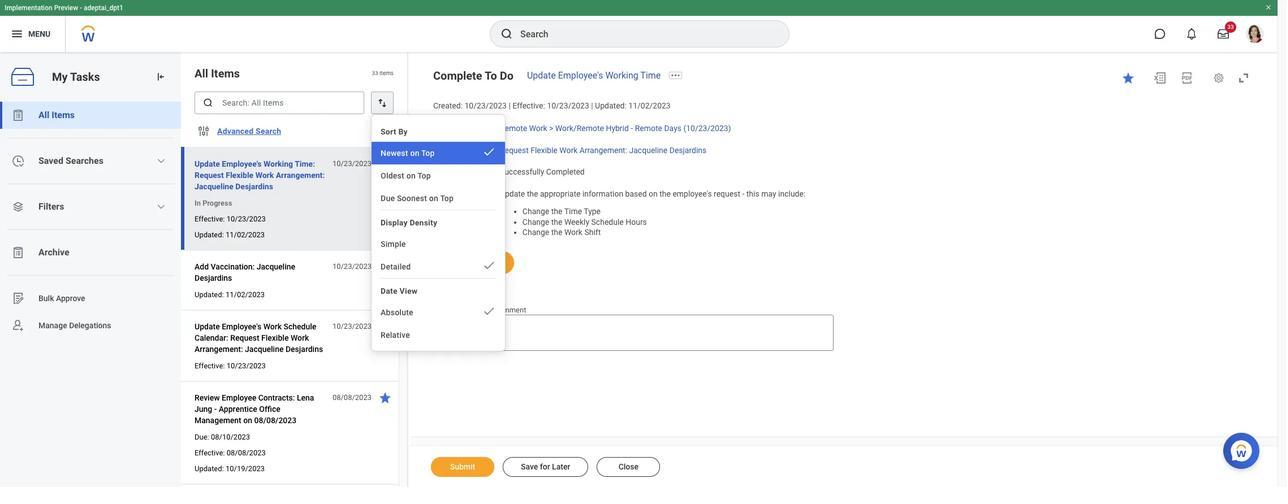 Task type: describe. For each thing, give the bounding box(es) containing it.
3 change from the top
[[523, 228, 549, 237]]

2 horizontal spatial arrangement:
[[580, 146, 627, 155]]

all items inside button
[[38, 110, 75, 121]]

review
[[195, 394, 220, 403]]

08/10/2023
[[211, 433, 250, 442]]

updated: down effective: 08/08/2023
[[195, 465, 224, 474]]

newest
[[381, 149, 408, 158]]

33 for 33 items
[[372, 70, 378, 77]]

item list element
[[181, 52, 408, 488]]

notifications large image
[[1186, 28, 1198, 40]]

due soonest on top button
[[372, 187, 505, 210]]

update for update employee's working time
[[527, 70, 556, 81]]

to
[[485, 69, 497, 83]]

2 vertical spatial top
[[440, 194, 454, 203]]

process
[[460, 146, 489, 155]]

time:
[[295, 160, 315, 169]]

days
[[664, 124, 682, 133]]

add
[[195, 263, 209, 272]]

sort by
[[381, 127, 408, 136]]

desjardins inside update employee's work schedule calendar: request flexible work arrangement: jacqueline desjardins
[[286, 345, 323, 354]]

check image for absolute
[[483, 305, 496, 319]]

on right soonest
[[429, 194, 439, 203]]

simple button
[[372, 233, 505, 256]]

desjardins inside update employee's working time: request flexible work arrangement: jacqueline desjardins
[[235, 182, 273, 191]]

the down successfully completed
[[527, 190, 538, 199]]

menu button
[[0, 16, 65, 52]]

instructions
[[433, 190, 476, 199]]

star image for review employee contracts: lena jung - apprentice office management on 08/08/2023
[[378, 391, 392, 405]]

type
[[584, 207, 601, 216]]

this
[[747, 190, 760, 199]]

by
[[398, 127, 408, 136]]

2 remote from the left
[[635, 124, 662, 133]]

10/23/2023 up 'work/remote'
[[547, 101, 589, 110]]

due: 08/10/2023
[[195, 433, 250, 442]]

view
[[400, 287, 418, 296]]

add vaccination: jacqueline desjardins
[[195, 263, 295, 283]]

review employee contracts: lena jung - apprentice office management on 08/08/2023 button
[[195, 391, 326, 428]]

simple
[[381, 240, 406, 249]]

status
[[460, 168, 483, 177]]

check image for detailed
[[483, 259, 496, 273]]

preview
[[54, 4, 78, 12]]

soonest
[[397, 194, 427, 203]]

working for time
[[606, 70, 639, 81]]

work/remote
[[555, 124, 604, 133]]

review employee contracts: lena jung - apprentice office management on 08/08/2023
[[195, 394, 314, 425]]

10/23/2023 left 'detailed'
[[333, 263, 372, 271]]

shift
[[585, 228, 601, 237]]

update employee's working time: request flexible work arrangement: jacqueline desjardins
[[195, 160, 325, 191]]

10/23/2023 left relative
[[333, 322, 372, 331]]

1 change from the top
[[523, 207, 549, 216]]

1 | from the left
[[509, 101, 511, 110]]

top for newest on top
[[421, 149, 435, 158]]

lena
[[297, 394, 314, 403]]

10/23/2023 right time: at the left top of page
[[333, 160, 372, 168]]

justify image
[[10, 27, 24, 41]]

progress
[[203, 199, 232, 208]]

chevron down image
[[157, 157, 166, 166]]

detailed button
[[372, 256, 505, 278]]

working for time:
[[264, 160, 293, 169]]

all inside item list element
[[195, 67, 208, 80]]

top for oldest on top
[[418, 171, 431, 180]]

all items inside item list element
[[195, 67, 240, 80]]

archive
[[38, 247, 69, 258]]

edit
[[451, 258, 465, 267]]

overall for overall status
[[433, 168, 458, 177]]

enter your comment
[[461, 306, 526, 314]]

Search Workday  search field
[[520, 21, 766, 46]]

relative
[[381, 331, 410, 340]]

request inside update employee's working time: request flexible work arrangement: jacqueline desjardins
[[195, 171, 224, 180]]

management
[[195, 416, 241, 425]]

edit position
[[451, 258, 496, 267]]

- right hybrid
[[631, 124, 633, 133]]

hours
[[626, 218, 647, 227]]

detailed
[[381, 263, 411, 272]]

rename image
[[11, 292, 25, 305]]

time inside change the time type change the weekly schedule hours change the work shift
[[564, 207, 582, 216]]

1 vertical spatial 11/02/2023
[[226, 231, 265, 239]]

enter your comment text field
[[461, 315, 834, 351]]

manage
[[38, 321, 67, 330]]

1 remote from the left
[[500, 124, 527, 133]]

close button
[[597, 458, 660, 477]]

33 button
[[1211, 21, 1237, 46]]

update employee's working time link
[[527, 70, 661, 81]]

my
[[52, 70, 68, 83]]

schedule inside update employee's work schedule calendar: request flexible work arrangement: jacqueline desjardins
[[284, 322, 316, 332]]

- inside the menu banner
[[80, 4, 82, 12]]

due
[[381, 194, 395, 203]]

update for update employee's work schedule calendar: request flexible work arrangement: jacqueline desjardins
[[195, 322, 220, 332]]

absolute button
[[372, 302, 505, 324]]

implementation preview -   adeptai_dpt1
[[5, 4, 123, 12]]

updated: 10/19/2023
[[195, 465, 265, 474]]

weekly
[[565, 218, 590, 227]]

do
[[500, 69, 514, 83]]

adeptai_dpt1
[[84, 4, 123, 12]]

view printable version (pdf) image
[[1181, 71, 1194, 85]]

based
[[625, 190, 647, 199]]

successfully
[[500, 168, 544, 177]]

change the time type change the weekly schedule hours change the work shift
[[523, 207, 647, 237]]

due soonest on top
[[381, 194, 454, 203]]

items inside item list element
[[211, 67, 240, 80]]

completed
[[546, 168, 585, 177]]

star image
[[1122, 71, 1135, 85]]

chevron down image
[[157, 203, 166, 212]]

employee
[[222, 394, 256, 403]]

1 effective: 10/23/2023 from the top
[[195, 215, 266, 223]]

save for later
[[521, 463, 570, 472]]

>
[[549, 124, 554, 133]]

newest on top
[[381, 149, 435, 158]]

due:
[[195, 433, 209, 442]]

employee's for update employee's working time: request flexible work arrangement: jacqueline desjardins
[[222, 160, 262, 169]]

effective: down do
[[513, 101, 545, 110]]

all inside button
[[38, 110, 49, 121]]

filters
[[38, 201, 64, 212]]

clock check image
[[11, 154, 25, 168]]

10/23/2023 down progress in the left top of the page
[[227, 215, 266, 223]]

menu containing sort by
[[372, 119, 505, 347]]

08/08/2023 inside the "review employee contracts: lena jung - apprentice office management on 08/08/2023"
[[254, 416, 297, 425]]

jung
[[195, 405, 212, 414]]

on right newest
[[410, 149, 420, 158]]

all items button
[[0, 102, 181, 129]]

overall for overall process
[[433, 146, 458, 155]]

export to excel image
[[1154, 71, 1167, 85]]

effective: down due:
[[195, 449, 225, 458]]

menu banner
[[0, 0, 1278, 52]]

work inside change the time type change the weekly schedule hours change the work shift
[[565, 228, 583, 237]]

complete to do
[[433, 69, 514, 83]]

remote work > work/remote hybrid - remote days (10/23/2023) link
[[500, 121, 731, 133]]

effective: down in progress
[[195, 215, 225, 223]]

employee's
[[673, 190, 712, 199]]

the left employee's
[[660, 190, 671, 199]]

10/19/2023
[[226, 465, 265, 474]]

the left weekly
[[551, 218, 563, 227]]

newest on top button
[[372, 142, 505, 165]]

flexible inside request flexible work arrangement: jacqueline desjardins link
[[531, 146, 558, 155]]

advanced search
[[217, 127, 281, 136]]

calendar:
[[195, 334, 228, 343]]

updated: down in progress
[[195, 231, 224, 239]]

bulk
[[38, 294, 54, 303]]

10/23/2023 down update employee's work schedule calendar: request flexible work arrangement: jacqueline desjardins
[[227, 362, 266, 371]]

manage delegations
[[38, 321, 111, 330]]



Task type: vqa. For each thing, say whether or not it's contained in the screenshot.
third chevron right icon from the top
no



Task type: locate. For each thing, give the bounding box(es) containing it.
manage delegations link
[[0, 312, 181, 339]]

check image
[[483, 145, 496, 159], [483, 259, 496, 273], [483, 305, 496, 319]]

request
[[500, 146, 529, 155], [195, 171, 224, 180], [230, 334, 259, 343]]

on right based
[[649, 190, 658, 199]]

update employee's working time
[[527, 70, 661, 81]]

1 vertical spatial arrangement:
[[276, 171, 325, 180]]

1 horizontal spatial request
[[230, 334, 259, 343]]

33 for 33
[[1228, 24, 1234, 30]]

2 vertical spatial change
[[523, 228, 549, 237]]

arrangement: down remote work > work/remote hybrid - remote days (10/23/2023)
[[580, 146, 627, 155]]

33 items
[[372, 70, 394, 77]]

in
[[195, 199, 201, 208]]

menu
[[372, 119, 505, 347]]

1 vertical spatial items
[[52, 110, 75, 121]]

work inside remote work > work/remote hybrid - remote days (10/23/2023) link
[[529, 124, 547, 133]]

jacqueline right vaccination:
[[257, 263, 295, 272]]

effective: 10/23/2023
[[195, 215, 266, 223], [195, 362, 266, 371]]

update down configure image
[[195, 160, 220, 169]]

position
[[467, 258, 496, 267]]

check image for newest on top
[[483, 145, 496, 159]]

work inside request flexible work arrangement: jacqueline desjardins link
[[560, 146, 578, 155]]

check image inside newest on top button
[[483, 145, 496, 159]]

clipboard image left archive
[[11, 246, 25, 260]]

2 | from the left
[[591, 101, 593, 110]]

action bar region
[[408, 446, 1278, 488]]

1 vertical spatial all
[[38, 110, 49, 121]]

2 vertical spatial arrangement:
[[195, 345, 243, 354]]

33 inside item list element
[[372, 70, 378, 77]]

top
[[421, 149, 435, 158], [418, 171, 431, 180], [440, 194, 454, 203]]

appropriate
[[540, 190, 581, 199]]

remote work > work/remote hybrid - remote days (10/23/2023)
[[500, 124, 731, 133]]

items
[[380, 70, 394, 77]]

0 vertical spatial clipboard image
[[11, 109, 25, 122]]

4 star image from the top
[[378, 391, 392, 405]]

clipboard image for archive
[[11, 246, 25, 260]]

1 vertical spatial clipboard image
[[11, 246, 25, 260]]

1 overall from the top
[[433, 146, 458, 155]]

flexible inside update employee's working time: request flexible work arrangement: jacqueline desjardins
[[226, 171, 254, 180]]

flexible inside update employee's work schedule calendar: request flexible work arrangement: jacqueline desjardins
[[261, 334, 289, 343]]

0 vertical spatial effective: 10/23/2023
[[195, 215, 266, 223]]

1 vertical spatial updated: 11/02/2023
[[195, 291, 265, 299]]

1 star image from the top
[[378, 157, 392, 171]]

time
[[641, 70, 661, 81], [564, 207, 582, 216]]

add vaccination: jacqueline desjardins button
[[195, 260, 326, 285]]

menu
[[28, 29, 50, 38]]

11/02/2023 down add vaccination: jacqueline desjardins
[[226, 291, 265, 299]]

approve
[[56, 294, 85, 303]]

1 vertical spatial flexible
[[226, 171, 254, 180]]

clipboard image inside the all items button
[[11, 109, 25, 122]]

may
[[762, 190, 777, 199]]

- right preview
[[80, 4, 82, 12]]

star image
[[378, 157, 392, 171], [378, 260, 392, 274], [378, 320, 392, 334], [378, 391, 392, 405]]

0 vertical spatial 11/02/2023
[[629, 101, 671, 110]]

check image right edit
[[483, 259, 496, 273]]

fullscreen image
[[1237, 71, 1251, 85]]

1 vertical spatial check image
[[483, 259, 496, 273]]

configure image
[[197, 124, 210, 138]]

0 vertical spatial all items
[[195, 67, 240, 80]]

request up the successfully
[[500, 146, 529, 155]]

remote left days
[[635, 124, 662, 133]]

work
[[529, 124, 547, 133], [560, 146, 578, 155], [256, 171, 274, 180], [565, 228, 583, 237], [263, 322, 282, 332], [291, 334, 309, 343]]

all items
[[195, 67, 240, 80], [38, 110, 75, 121]]

bulk approve link
[[0, 285, 181, 312]]

08/08/2023 up 10/19/2023
[[227, 449, 266, 458]]

33 left profile logan mcneil image
[[1228, 24, 1234, 30]]

list
[[0, 102, 181, 339]]

all right the transformation import image on the top left
[[195, 67, 208, 80]]

jacqueline up in progress
[[195, 182, 234, 191]]

jacqueline inside request flexible work arrangement: jacqueline desjardins link
[[629, 146, 668, 155]]

your
[[479, 306, 493, 314]]

0 horizontal spatial all
[[38, 110, 49, 121]]

gear image
[[1214, 72, 1225, 84]]

2 check image from the top
[[483, 259, 496, 273]]

0 horizontal spatial arrangement:
[[195, 345, 243, 354]]

employee's up calendar:
[[222, 322, 261, 332]]

top inside "button"
[[418, 171, 431, 180]]

0 vertical spatial items
[[211, 67, 240, 80]]

0 horizontal spatial 33
[[372, 70, 378, 77]]

created: 10/23/2023 | effective: 10/23/2023 | updated: 11/02/2023
[[433, 101, 671, 110]]

1 horizontal spatial time
[[641, 70, 661, 81]]

2 vertical spatial employee's
[[222, 322, 261, 332]]

overall down newest on top button
[[433, 168, 458, 177]]

update inside update employee's working time: request flexible work arrangement: jacqueline desjardins
[[195, 160, 220, 169]]

time down the search workday search field
[[641, 70, 661, 81]]

| down do
[[509, 101, 511, 110]]

my tasks element
[[0, 52, 181, 488]]

relative button
[[372, 324, 505, 347]]

08/08/2023 right lena on the bottom left of the page
[[333, 394, 372, 402]]

0 horizontal spatial working
[[264, 160, 293, 169]]

desjardins
[[670, 146, 707, 155], [235, 182, 273, 191], [195, 274, 232, 283], [286, 345, 323, 354]]

check image inside absolute button
[[483, 305, 496, 319]]

working left time: at the left top of page
[[264, 160, 293, 169]]

overall status element
[[500, 161, 585, 178]]

- up management
[[214, 405, 217, 414]]

the down appropriate
[[551, 207, 563, 216]]

top up oldest on top "button"
[[421, 149, 435, 158]]

items inside button
[[52, 110, 75, 121]]

1 vertical spatial schedule
[[284, 322, 316, 332]]

employee's down advanced
[[222, 160, 262, 169]]

office
[[259, 405, 281, 414]]

the
[[527, 190, 538, 199], [660, 190, 671, 199], [551, 207, 563, 216], [551, 218, 563, 227], [551, 228, 563, 237]]

star image for update employee's working time: request flexible work arrangement: jacqueline desjardins
[[378, 157, 392, 171]]

| up 'work/remote'
[[591, 101, 593, 110]]

save for later button
[[503, 458, 589, 477]]

oldest
[[381, 171, 404, 180]]

top up "due soonest on top"
[[418, 171, 431, 180]]

1 vertical spatial working
[[264, 160, 293, 169]]

2 updated: 11/02/2023 from the top
[[195, 291, 265, 299]]

0 vertical spatial arrangement:
[[580, 146, 627, 155]]

arrangement: inside update employee's working time: request flexible work arrangement: jacqueline desjardins
[[276, 171, 325, 180]]

1 vertical spatial change
[[523, 218, 549, 227]]

1 clipboard image from the top
[[11, 109, 25, 122]]

request inside update employee's work schedule calendar: request flexible work arrangement: jacqueline desjardins
[[230, 334, 259, 343]]

inbox large image
[[1218, 28, 1229, 40]]

update up calendar:
[[195, 322, 220, 332]]

request right calendar:
[[230, 334, 259, 343]]

1 horizontal spatial remote
[[635, 124, 662, 133]]

advanced
[[217, 127, 254, 136]]

1 vertical spatial 08/08/2023
[[254, 416, 297, 425]]

2 star image from the top
[[378, 260, 392, 274]]

effective: 10/23/2023 up the employee in the left of the page
[[195, 362, 266, 371]]

update employee's work schedule calendar: request flexible work arrangement: jacqueline desjardins
[[195, 322, 323, 354]]

submit button
[[431, 458, 494, 477]]

effective: 10/23/2023 down progress in the left top of the page
[[195, 215, 266, 223]]

clipboard image up clock check image
[[11, 109, 25, 122]]

10/23/2023 down to in the top of the page
[[465, 101, 507, 110]]

updated: 11/02/2023 up vaccination:
[[195, 231, 265, 239]]

33 left items
[[372, 70, 378, 77]]

2 vertical spatial request
[[230, 334, 259, 343]]

filters button
[[0, 193, 181, 221]]

check image inside detailed button
[[483, 259, 496, 273]]

0 vertical spatial time
[[641, 70, 661, 81]]

employee's for update employee's work schedule calendar: request flexible work arrangement: jacqueline desjardins
[[222, 322, 261, 332]]

comment
[[495, 306, 526, 314]]

effective: down calendar:
[[195, 362, 225, 371]]

in progress
[[195, 199, 232, 208]]

clipboard image inside archive button
[[11, 246, 25, 260]]

star image for add vaccination: jacqueline desjardins
[[378, 260, 392, 274]]

2 vertical spatial 08/08/2023
[[227, 449, 266, 458]]

date
[[381, 287, 398, 296]]

0 vertical spatial search image
[[500, 27, 514, 41]]

11/02/2023 up days
[[629, 101, 671, 110]]

search image inside item list element
[[203, 97, 214, 109]]

|
[[509, 101, 511, 110], [591, 101, 593, 110]]

overall up overall status
[[433, 146, 458, 155]]

close
[[619, 463, 639, 472]]

employee's for update employee's working time
[[558, 70, 603, 81]]

- left this
[[743, 190, 745, 199]]

1 vertical spatial search image
[[203, 97, 214, 109]]

sort image
[[377, 97, 388, 109]]

1 vertical spatial overall
[[433, 168, 458, 177]]

0 vertical spatial top
[[421, 149, 435, 158]]

my tasks
[[52, 70, 100, 83]]

0 vertical spatial change
[[523, 207, 549, 216]]

information
[[583, 190, 624, 199]]

successfully completed
[[500, 168, 585, 177]]

arrangement: inside update employee's work schedule calendar: request flexible work arrangement: jacqueline desjardins
[[195, 345, 243, 354]]

request up in progress
[[195, 171, 224, 180]]

1 horizontal spatial all
[[195, 67, 208, 80]]

0 vertical spatial flexible
[[531, 146, 558, 155]]

2 change from the top
[[523, 218, 549, 227]]

searches
[[66, 156, 103, 166]]

1 horizontal spatial schedule
[[591, 218, 624, 227]]

time up weekly
[[564, 207, 582, 216]]

profile logan mcneil image
[[1246, 25, 1264, 45]]

update inside update employee's work schedule calendar: request flexible work arrangement: jacqueline desjardins
[[195, 322, 220, 332]]

update down the successfully
[[500, 190, 525, 199]]

0 vertical spatial 08/08/2023
[[333, 394, 372, 402]]

enter
[[461, 306, 477, 314]]

08/08/2023 down office
[[254, 416, 297, 425]]

1 vertical spatial top
[[418, 171, 431, 180]]

0 horizontal spatial search image
[[203, 97, 214, 109]]

working inside update employee's working time: request flexible work arrangement: jacqueline desjardins
[[264, 160, 293, 169]]

0 vertical spatial 33
[[1228, 24, 1234, 30]]

0 horizontal spatial flexible
[[226, 171, 254, 180]]

update up created: 10/23/2023 | effective: 10/23/2023 | updated: 11/02/2023
[[527, 70, 556, 81]]

0 vertical spatial updated: 11/02/2023
[[195, 231, 265, 239]]

2 horizontal spatial request
[[500, 146, 529, 155]]

list containing all items
[[0, 102, 181, 339]]

all
[[195, 67, 208, 80], [38, 110, 49, 121]]

0 vertical spatial request
[[500, 146, 529, 155]]

0 vertical spatial employee's
[[558, 70, 603, 81]]

schedule
[[591, 218, 624, 227], [284, 322, 316, 332]]

2 clipboard image from the top
[[11, 246, 25, 260]]

request flexible work arrangement: jacqueline desjardins link
[[500, 143, 707, 155]]

later
[[552, 463, 570, 472]]

2 overall from the top
[[433, 168, 458, 177]]

search image up configure image
[[203, 97, 214, 109]]

updated: up remote work > work/remote hybrid - remote days (10/23/2023) link
[[595, 101, 627, 110]]

apprentice
[[219, 405, 257, 414]]

clipboard image
[[11, 109, 25, 122], [11, 246, 25, 260]]

remote
[[500, 124, 527, 133], [635, 124, 662, 133]]

2 vertical spatial flexible
[[261, 334, 289, 343]]

search
[[256, 127, 281, 136]]

0 vertical spatial all
[[195, 67, 208, 80]]

user plus image
[[11, 319, 25, 333]]

1 vertical spatial employee's
[[222, 160, 262, 169]]

3 check image from the top
[[483, 305, 496, 319]]

2 vertical spatial 11/02/2023
[[226, 291, 265, 299]]

0 horizontal spatial time
[[564, 207, 582, 216]]

2 effective: 10/23/2023 from the top
[[195, 362, 266, 371]]

display
[[381, 218, 408, 227]]

0 horizontal spatial items
[[52, 110, 75, 121]]

work inside update employee's working time: request flexible work arrangement: jacqueline desjardins
[[256, 171, 274, 180]]

1 vertical spatial request
[[195, 171, 224, 180]]

0 horizontal spatial remote
[[500, 124, 527, 133]]

on inside the "review employee contracts: lena jung - apprentice office management on 08/08/2023"
[[243, 416, 252, 425]]

2 horizontal spatial flexible
[[531, 146, 558, 155]]

vaccination:
[[211, 263, 255, 272]]

1 horizontal spatial working
[[606, 70, 639, 81]]

search image up do
[[500, 27, 514, 41]]

saved
[[38, 156, 63, 166]]

jacqueline down days
[[629, 146, 668, 155]]

top down oldest on top "button"
[[440, 194, 454, 203]]

jacqueline inside add vaccination: jacqueline desjardins
[[257, 263, 295, 272]]

advanced search button
[[213, 120, 286, 143]]

33
[[1228, 24, 1234, 30], [372, 70, 378, 77]]

transformation import image
[[155, 71, 166, 83]]

1 horizontal spatial |
[[591, 101, 593, 110]]

1 horizontal spatial arrangement:
[[276, 171, 325, 180]]

remote left the >
[[500, 124, 527, 133]]

clipboard image for all items
[[11, 109, 25, 122]]

perspective image
[[11, 200, 25, 214]]

hybrid
[[606, 124, 629, 133]]

- inside the "review employee contracts: lena jung - apprentice office management on 08/08/2023"
[[214, 405, 217, 414]]

star image for update employee's work schedule calendar: request flexible work arrangement: jacqueline desjardins
[[378, 320, 392, 334]]

08/08/2023
[[333, 394, 372, 402], [254, 416, 297, 425], [227, 449, 266, 458]]

jacqueline up contracts:
[[245, 345, 284, 354]]

1 vertical spatial 33
[[372, 70, 378, 77]]

update employee's work schedule calendar: request flexible work arrangement: jacqueline desjardins button
[[195, 320, 326, 356]]

0 horizontal spatial schedule
[[284, 322, 316, 332]]

sort
[[381, 127, 396, 136]]

update for update employee's working time: request flexible work arrangement: jacqueline desjardins
[[195, 160, 220, 169]]

1 horizontal spatial flexible
[[261, 334, 289, 343]]

updated: down add
[[195, 291, 224, 299]]

schedule inside change the time type change the weekly schedule hours change the work shift
[[591, 218, 624, 227]]

desjardins inside add vaccination: jacqueline desjardins
[[195, 274, 232, 283]]

display density
[[381, 218, 437, 227]]

0 vertical spatial overall
[[433, 146, 458, 155]]

overall status
[[433, 168, 483, 177]]

arrangement: down calendar:
[[195, 345, 243, 354]]

employee's up created: 10/23/2023 | effective: 10/23/2023 | updated: 11/02/2023
[[558, 70, 603, 81]]

0 horizontal spatial request
[[195, 171, 224, 180]]

11/02/2023 up vaccination:
[[226, 231, 265, 239]]

created:
[[433, 101, 463, 110]]

close environment banner image
[[1266, 4, 1272, 11]]

update for update the appropriate information based on the employee's request - this may include:
[[500, 190, 525, 199]]

1 vertical spatial effective: 10/23/2023
[[195, 362, 266, 371]]

employee's
[[558, 70, 603, 81], [222, 160, 262, 169], [222, 322, 261, 332]]

3 star image from the top
[[378, 320, 392, 334]]

oldest on top
[[381, 171, 431, 180]]

0 vertical spatial working
[[606, 70, 639, 81]]

for
[[540, 463, 550, 472]]

date view
[[381, 287, 418, 296]]

request flexible work arrangement: jacqueline desjardins
[[500, 146, 707, 155]]

tasks
[[70, 70, 100, 83]]

0 horizontal spatial |
[[509, 101, 511, 110]]

all up saved
[[38, 110, 49, 121]]

working down the search workday search field
[[606, 70, 639, 81]]

jacqueline inside update employee's work schedule calendar: request flexible work arrangement: jacqueline desjardins
[[245, 345, 284, 354]]

1 horizontal spatial items
[[211, 67, 240, 80]]

search image
[[500, 27, 514, 41], [203, 97, 214, 109]]

0 vertical spatial schedule
[[591, 218, 624, 227]]

check image right enter
[[483, 305, 496, 319]]

employee's inside update employee's working time: request flexible work arrangement: jacqueline desjardins
[[222, 160, 262, 169]]

saved searches
[[38, 156, 103, 166]]

1 check image from the top
[[483, 145, 496, 159]]

updated: 11/02/2023 down add vaccination: jacqueline desjardins
[[195, 291, 265, 299]]

oldest on top button
[[372, 165, 505, 187]]

33 inside button
[[1228, 24, 1234, 30]]

absolute
[[381, 308, 413, 317]]

1 horizontal spatial 33
[[1228, 24, 1234, 30]]

2 vertical spatial check image
[[483, 305, 496, 319]]

employee's inside update employee's work schedule calendar: request flexible work arrangement: jacqueline desjardins
[[222, 322, 261, 332]]

arrangement: down time: at the left top of page
[[276, 171, 325, 180]]

the left shift on the left of page
[[551, 228, 563, 237]]

on inside "button"
[[407, 171, 416, 180]]

check image up status
[[483, 145, 496, 159]]

on right oldest
[[407, 171, 416, 180]]

jacqueline inside update employee's working time: request flexible work arrangement: jacqueline desjardins
[[195, 182, 234, 191]]

0 vertical spatial check image
[[483, 145, 496, 159]]

0 horizontal spatial all items
[[38, 110, 75, 121]]

1 horizontal spatial all items
[[195, 67, 240, 80]]

Search: All Items text field
[[195, 92, 364, 114]]

on down "apprentice"
[[243, 416, 252, 425]]

1 vertical spatial all items
[[38, 110, 75, 121]]

1 vertical spatial time
[[564, 207, 582, 216]]

1 updated: 11/02/2023 from the top
[[195, 231, 265, 239]]

update
[[527, 70, 556, 81], [195, 160, 220, 169], [500, 190, 525, 199], [195, 322, 220, 332]]

1 horizontal spatial search image
[[500, 27, 514, 41]]



